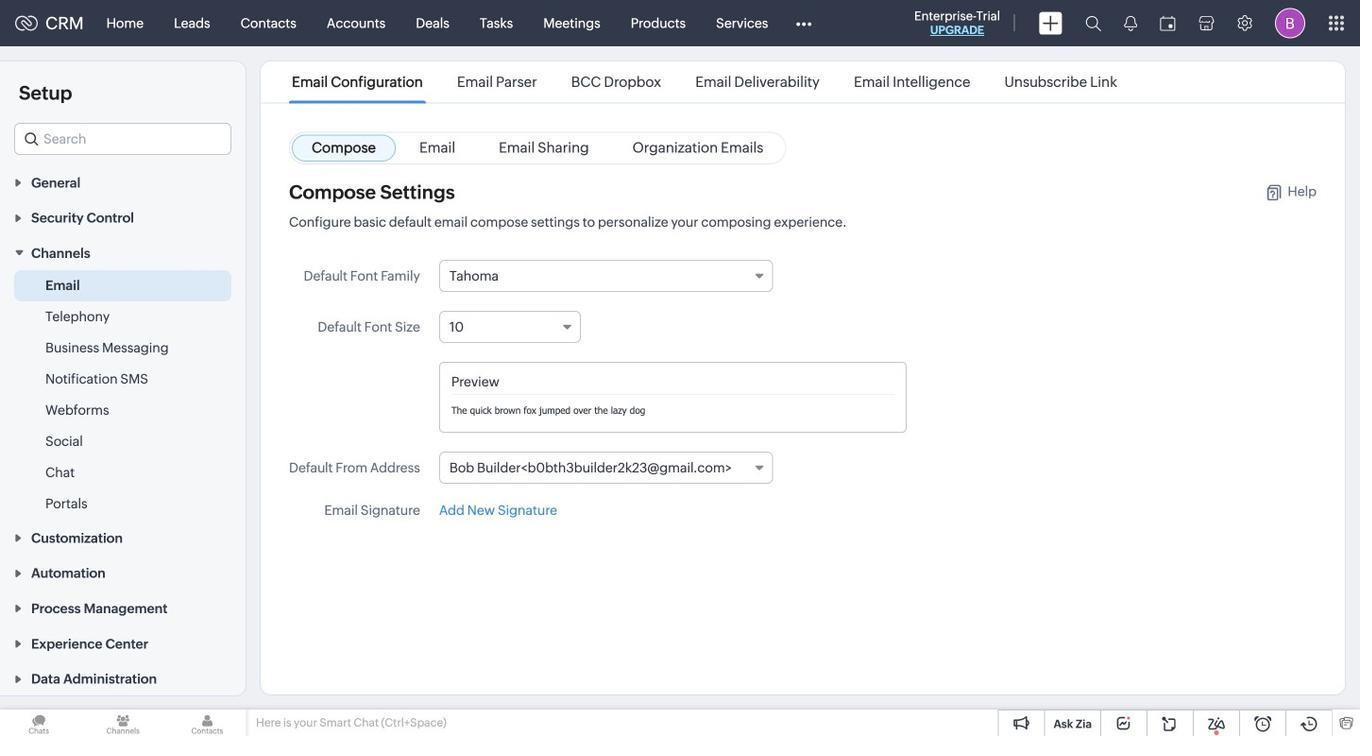 Task type: locate. For each thing, give the bounding box(es) containing it.
list
[[275, 61, 1135, 103]]

search image
[[1086, 15, 1102, 31]]

region
[[0, 270, 246, 520]]

create menu image
[[1039, 12, 1063, 34]]

signals element
[[1113, 0, 1149, 46]]

None field
[[14, 123, 231, 155], [439, 260, 773, 292], [439, 311, 581, 343], [439, 452, 773, 484], [439, 260, 773, 292], [439, 311, 581, 343], [439, 452, 773, 484]]

channels image
[[84, 710, 162, 736]]

search element
[[1074, 0, 1113, 46]]

chats image
[[0, 710, 78, 736]]

Search text field
[[15, 124, 231, 154]]



Task type: describe. For each thing, give the bounding box(es) containing it.
Other Modules field
[[784, 8, 824, 38]]

calendar image
[[1160, 16, 1176, 31]]

none field search
[[14, 123, 231, 155]]

create menu element
[[1028, 0, 1074, 46]]

contacts image
[[169, 710, 246, 736]]

signals image
[[1124, 15, 1138, 31]]

logo image
[[15, 16, 38, 31]]

profile element
[[1264, 0, 1317, 46]]

profile image
[[1275, 8, 1306, 38]]



Task type: vqa. For each thing, say whether or not it's contained in the screenshot.
Apply
no



